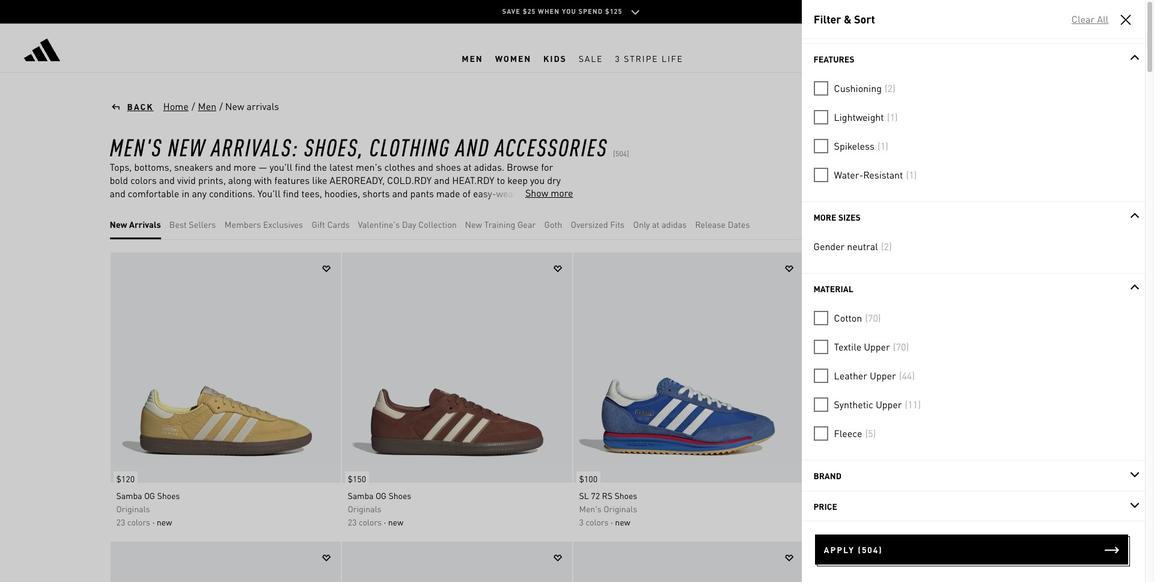 Task type: locate. For each thing, give the bounding box(es) containing it.
men
[[198, 100, 216, 112]]

(1) right "spikeless"
[[878, 140, 889, 152]]

french
[[157, 200, 187, 213]]

with down —
[[254, 174, 272, 186]]

1 23 from the left
[[116, 517, 125, 528]]

0 vertical spatial prints,
[[198, 174, 226, 186]]

find up features
[[295, 161, 311, 173]]

1 vertical spatial (2)
[[882, 240, 893, 253]]

1 horizontal spatial og
[[376, 490, 387, 501]]

(5)
[[866, 427, 877, 440]]

0 horizontal spatial more
[[234, 161, 256, 173]]

colors down the bottoms,
[[130, 174, 157, 186]]

valentine's
[[358, 219, 400, 230]]

bring
[[430, 214, 452, 226]]

1 horizontal spatial with
[[254, 174, 272, 186]]

new for new arrivals
[[225, 100, 244, 112]]

0 horizontal spatial shoes
[[303, 200, 328, 213]]

(44)
[[900, 369, 916, 382]]

0 vertical spatial along
[[228, 174, 252, 186]]

1 vertical spatial at
[[653, 219, 660, 230]]

1 · from the left
[[152, 517, 155, 528]]

best sellers
[[169, 219, 216, 230]]

0 vertical spatial (70)
[[866, 312, 882, 324]]

fleece
[[835, 427, 863, 440]]

0 vertical spatial bold
[[110, 174, 128, 186]]

upper left (44)
[[870, 369, 897, 382]]

spikeless (1)
[[835, 140, 889, 152]]

0 horizontal spatial originals
[[116, 503, 150, 514]]

0 horizontal spatial with
[[233, 214, 251, 226]]

adidas.
[[474, 161, 505, 173]]

1 horizontal spatial like
[[312, 174, 327, 186]]

apply (504) button
[[815, 535, 1129, 565]]

samba
[[116, 490, 142, 501], [348, 490, 374, 501]]

$25
[[523, 7, 536, 16]]

new right men
[[225, 100, 244, 112]]

release
[[696, 219, 726, 230]]

0 horizontal spatial like
[[110, 200, 125, 213]]

fits
[[611, 219, 625, 230]]

2 og from the left
[[376, 490, 387, 501]]

0 horizontal spatial (70)
[[866, 312, 882, 324]]

(70)
[[866, 312, 882, 324], [894, 340, 910, 353]]

men's sportswear green tiro cargo pants image
[[805, 542, 1036, 582]]

show more
[[526, 186, 574, 199]]

1 horizontal spatial shoes
[[436, 161, 461, 173]]

and down the designed
[[334, 214, 350, 226]]

brand
[[814, 470, 842, 481]]

1 horizontal spatial samba og shoes originals 23 colors · new
[[348, 490, 412, 528]]

for
[[541, 161, 554, 173], [371, 200, 383, 213], [498, 200, 510, 213]]

adidas
[[662, 219, 687, 230]]

1 horizontal spatial ·
[[384, 517, 386, 528]]

0 vertical spatial shoes
[[436, 161, 461, 173]]

with down fleece.
[[233, 214, 251, 226]]

1 vertical spatial shoes
[[303, 200, 328, 213]]

gift cards link
[[312, 218, 350, 231]]

colors down jersey,
[[110, 214, 136, 226]]

rs
[[602, 490, 613, 501]]

sl
[[580, 490, 589, 501]]

and up cold.rdy
[[418, 161, 434, 173]]

originals inside sl 72 rs shoes men's originals 3 colors · new
[[604, 503, 638, 514]]

men's inside sl 72 rs shoes men's originals 3 colors · new
[[580, 503, 602, 514]]

soft
[[352, 214, 368, 226]]

samba og shoes originals 23 colors · new for $120
[[116, 490, 180, 528]]

jersey
[[974, 490, 999, 501]]

exclusives
[[263, 219, 303, 230]]

1 vertical spatial like
[[110, 200, 125, 213]]

prints,
[[198, 174, 226, 186], [177, 214, 205, 226]]

0 vertical spatial to
[[497, 174, 505, 186]]

1 horizontal spatial originals
[[348, 503, 382, 514]]

colors inside sl 72 rs shoes men's originals 3 colors · new
[[586, 517, 609, 528]]

0 vertical spatial (2)
[[885, 82, 896, 94]]

2 shoes from the left
[[389, 490, 412, 501]]

along down terry
[[207, 214, 231, 226]]

authentic
[[937, 490, 972, 501]]

arrivals:
[[211, 131, 299, 162]]

2 horizontal spatial ·
[[611, 517, 613, 528]]

you
[[530, 174, 545, 186]]

1 vertical spatial (70)
[[894, 340, 910, 353]]

2 samba from the left
[[348, 490, 374, 501]]

0 vertical spatial your
[[386, 200, 404, 213]]

$180 link
[[805, 466, 833, 486]]

$120 link
[[110, 466, 138, 486]]

cold.rdy
[[387, 174, 432, 186]]

4 new from the left
[[811, 517, 826, 528]]

2 originals from the left
[[348, 503, 382, 514]]

colors right 3
[[586, 517, 609, 528]]

3 shoes from the left
[[615, 490, 638, 501]]

gender neutral (2)
[[814, 240, 893, 253]]

back button
[[110, 100, 154, 112]]

clothes
[[385, 161, 416, 173]]

3 · from the left
[[611, 517, 613, 528]]

1 vertical spatial to
[[419, 214, 428, 226]]

valentine's day collection link
[[358, 218, 457, 231]]

your down the look
[[471, 214, 490, 226]]

originals for $150
[[348, 503, 382, 514]]

new
[[225, 100, 244, 112], [168, 131, 206, 162], [110, 219, 127, 230], [465, 219, 482, 230]]

0 vertical spatial (1)
[[888, 111, 898, 123]]

23 down $150
[[348, 517, 357, 528]]

originals down rs
[[604, 503, 638, 514]]

find
[[295, 161, 311, 173], [283, 187, 299, 200]]

og for $120
[[144, 490, 155, 501]]

men link
[[198, 99, 217, 114]]

more left —
[[234, 161, 256, 173]]

samba og shoes originals 23 colors · new for $150
[[348, 490, 412, 528]]

new left arrivals
[[110, 219, 127, 230]]

more right show on the left of page
[[551, 186, 574, 199]]

2 · from the left
[[384, 517, 386, 528]]

at right only
[[653, 219, 660, 230]]

bottoms,
[[134, 161, 172, 173]]

upper left (11)
[[876, 398, 903, 411]]

shoes up made
[[436, 161, 461, 173]]

1 vertical spatial with
[[233, 214, 251, 226]]

price
[[814, 501, 838, 512]]

1 originals from the left
[[116, 503, 150, 514]]

samba og shoes originals 23 colors · new down $120
[[116, 490, 180, 528]]

0 vertical spatial upper
[[864, 340, 891, 353]]

1 shoes from the left
[[157, 490, 180, 501]]

cotton (70)
[[835, 312, 882, 324]]

prints, up the any
[[198, 174, 226, 186]]

1 vertical spatial your
[[471, 214, 490, 226]]

2 horizontal spatial men's
[[811, 503, 834, 514]]

main navigation element
[[274, 44, 872, 72]]

for up dry
[[541, 161, 554, 173]]

1 samba og shoes originals 23 colors · new from the left
[[116, 490, 180, 528]]

arrivals
[[247, 100, 279, 112]]

at up heat.rdy
[[464, 161, 472, 173]]

0 vertical spatial like
[[312, 174, 327, 186]]

0 horizontal spatial og
[[144, 490, 155, 501]]

1 vertical spatial upper
[[870, 369, 897, 382]]

oversized fits
[[571, 219, 625, 230]]

more
[[814, 212, 837, 223]]

samba down $120
[[116, 490, 142, 501]]

1 vertical spatial more
[[551, 186, 574, 199]]

men's
[[356, 161, 382, 173]]

along up 'conditions.'
[[228, 174, 252, 186]]

new inside inter miami cf 23/24 messi away authentic jersey men's soccer new
[[811, 517, 826, 528]]

23 down $120
[[116, 517, 125, 528]]

0 vertical spatial at
[[464, 161, 472, 173]]

training
[[485, 219, 516, 230]]

shoes up uppers
[[303, 200, 328, 213]]

$125
[[606, 7, 623, 16]]

valentine's day collection
[[358, 219, 457, 230]]

$100
[[580, 473, 598, 484]]

for up the best.
[[498, 200, 510, 213]]

sl 72 rs shoes men's originals 3 colors · new
[[580, 490, 638, 528]]

upper
[[864, 340, 891, 353], [870, 369, 897, 382], [876, 398, 903, 411]]

samba down $150
[[348, 490, 374, 501]]

1 vertical spatial (1)
[[878, 140, 889, 152]]

(2) right cushioning
[[885, 82, 896, 94]]

· for $120
[[152, 517, 155, 528]]

members exclusives
[[225, 219, 303, 230]]

2 horizontal spatial shoes
[[615, 490, 638, 501]]

· inside sl 72 rs shoes men's originals 3 colors · new
[[611, 517, 613, 528]]

and up heat.rdy
[[456, 131, 490, 162]]

and up 'conditions.'
[[216, 161, 231, 173]]

like left jersey,
[[110, 200, 125, 213]]

2 horizontal spatial originals
[[604, 503, 638, 514]]

more inside tops, bottoms, sneakers and more — you'll find the latest men's clothes and shoes at adidas. browse for bold colors and vivid prints, along with features like aeroready, cold.rdy and heat.rdy to keep you dry and comfortable in any conditions. you'll find tees, hoodies, shorts and pants made of easy-wearing fabrics like jersey, french terry and fleece. then add shoes designed for your favorite activity. look for brilliant colors and bold prints, along with breathable uppers and soft cushioning to bring out your best.
[[234, 161, 256, 173]]

your up cushioning
[[386, 200, 404, 213]]

leather upper (44)
[[835, 369, 916, 382]]

originals beige samba og shoes image
[[110, 253, 341, 483]]

(70) right the cotton
[[866, 312, 882, 324]]

like down the
[[312, 174, 327, 186]]

1 horizontal spatial samba
[[348, 490, 374, 501]]

1 horizontal spatial your
[[471, 214, 490, 226]]

2 new from the left
[[388, 517, 404, 528]]

samba og shoes originals 23 colors · new
[[116, 490, 180, 528], [348, 490, 412, 528]]

samba for $120
[[116, 490, 142, 501]]

you'll
[[258, 187, 281, 200]]

0 horizontal spatial samba og shoes originals 23 colors · new
[[116, 490, 180, 528]]

(1) right lightweight
[[888, 111, 898, 123]]

look
[[475, 200, 496, 213]]

men's down inter
[[811, 503, 834, 514]]

to left keep
[[497, 174, 505, 186]]

to down 'favorite'
[[419, 214, 428, 226]]

men's soccer black inter miami cf 23/24 messi away authentic jersey image
[[805, 253, 1036, 483]]

0 horizontal spatial bold
[[110, 174, 128, 186]]

0 horizontal spatial samba
[[116, 490, 142, 501]]

new down the look
[[465, 219, 482, 230]]

0 horizontal spatial ·
[[152, 517, 155, 528]]

at
[[464, 161, 472, 173], [653, 219, 660, 230]]

samba og shoes originals 23 colors · new down $150
[[348, 490, 412, 528]]

your
[[386, 200, 404, 213], [471, 214, 490, 226]]

men's down 72
[[580, 503, 602, 514]]

originals brown samba og shoes image
[[342, 253, 572, 483]]

originals down $150
[[348, 503, 382, 514]]

1 samba from the left
[[116, 490, 142, 501]]

list
[[110, 209, 759, 239]]

3
[[580, 517, 584, 528]]

when
[[538, 7, 560, 16]]

men's
[[110, 131, 162, 162], [580, 503, 602, 514], [811, 503, 834, 514]]

apply (504)
[[824, 544, 884, 555]]

of
[[463, 187, 471, 200]]

crazy
[[814, 10, 838, 23]]

basketball turquoise ae 1 basketball shoes image
[[574, 542, 804, 582]]

0 horizontal spatial at
[[464, 161, 472, 173]]

originals down $120
[[116, 503, 150, 514]]

messi
[[891, 490, 913, 501]]

0 horizontal spatial 23
[[116, 517, 125, 528]]

1 horizontal spatial men's
[[580, 503, 602, 514]]

2 23 from the left
[[348, 517, 357, 528]]

find down features
[[283, 187, 299, 200]]

3 new from the left
[[616, 517, 631, 528]]

(70) up (44)
[[894, 340, 910, 353]]

3 originals from the left
[[604, 503, 638, 514]]

2 vertical spatial upper
[[876, 398, 903, 411]]

(1) right resistant at the right top
[[907, 168, 918, 181]]

with
[[254, 174, 272, 186], [233, 214, 251, 226]]

new for new arrivals
[[110, 219, 127, 230]]

0 vertical spatial more
[[234, 161, 256, 173]]

activity.
[[441, 200, 473, 213]]

for down shorts on the top left of page
[[371, 200, 383, 213]]

0 horizontal spatial for
[[371, 200, 383, 213]]

bold down tops,
[[110, 174, 128, 186]]

0 vertical spatial with
[[254, 174, 272, 186]]

1 horizontal spatial bold
[[157, 214, 175, 226]]

1 horizontal spatial 23
[[348, 517, 357, 528]]

1 vertical spatial bold
[[157, 214, 175, 226]]

1 horizontal spatial at
[[653, 219, 660, 230]]

new inside new arrivals link
[[110, 219, 127, 230]]

0 horizontal spatial shoes
[[157, 490, 180, 501]]

breathable
[[254, 214, 299, 226]]

1 horizontal spatial to
[[497, 174, 505, 186]]

upper up leather upper (44) on the right bottom
[[864, 340, 891, 353]]

synthetic
[[835, 398, 874, 411]]

23
[[116, 517, 125, 528], [348, 517, 357, 528]]

cotton
[[835, 312, 863, 324]]

· for $150
[[384, 517, 386, 528]]

(2) right neutral
[[882, 240, 893, 253]]

1 og from the left
[[144, 490, 155, 501]]

bold down french on the left top of page
[[157, 214, 175, 226]]

new inside new training gear link
[[465, 219, 482, 230]]

shoes
[[436, 161, 461, 173], [303, 200, 328, 213]]

prints, down terry
[[177, 214, 205, 226]]

gender
[[814, 240, 845, 253]]

1 horizontal spatial more
[[551, 186, 574, 199]]

1 horizontal spatial shoes
[[389, 490, 412, 501]]

along
[[228, 174, 252, 186], [207, 214, 231, 226]]

og
[[144, 490, 155, 501], [376, 490, 387, 501]]

new up vivid
[[168, 131, 206, 162]]

men's down back
[[110, 131, 162, 162]]

and down tops,
[[110, 187, 126, 200]]

2 samba og shoes originals 23 colors · new from the left
[[348, 490, 412, 528]]



Task type: describe. For each thing, give the bounding box(es) containing it.
you'll
[[270, 161, 293, 173]]

resistant
[[864, 168, 904, 181]]

colors down $120
[[127, 517, 150, 528]]

at inside tops, bottoms, sneakers and more — you'll find the latest men's clothes and shoes at adidas. browse for bold colors and vivid prints, along with features like aeroready, cold.rdy and heat.rdy to keep you dry and comfortable in any conditions. you'll find tees, hoodies, shorts and pants made of easy-wearing fabrics like jersey, french terry and fleece. then add shoes designed for your favorite activity. look for brilliant colors and bold prints, along with breathable uppers and soft cushioning to bring out your best.
[[464, 161, 472, 173]]

cf
[[856, 490, 866, 501]]

at inside list
[[653, 219, 660, 230]]

keep
[[508, 174, 528, 186]]

clothing
[[370, 131, 450, 162]]

fabrics
[[533, 187, 562, 200]]

you
[[562, 7, 577, 16]]

save $25 when you spend $125
[[503, 7, 623, 16]]

best.
[[492, 214, 513, 226]]

sneakers
[[174, 161, 213, 173]]

more sizes
[[814, 212, 861, 223]]

members exclusives link
[[225, 218, 303, 231]]

upper for synthetic upper
[[876, 398, 903, 411]]

colors down $150
[[359, 517, 382, 528]]

0 vertical spatial find
[[295, 161, 311, 173]]

best
[[169, 219, 187, 230]]

upper for leather upper
[[870, 369, 897, 382]]

gift
[[312, 219, 325, 230]]

hoodies,
[[325, 187, 360, 200]]

the
[[313, 161, 327, 173]]

crazy link
[[802, 2, 1146, 31]]

new arrivals
[[110, 219, 161, 230]]

new training gear
[[465, 219, 536, 230]]

arrivals
[[129, 219, 161, 230]]

1 horizontal spatial (70)
[[894, 340, 910, 353]]

goth
[[545, 219, 563, 230]]

clear all
[[1072, 13, 1109, 25]]

soccer black predator 24 elite turf cleats image
[[342, 542, 572, 582]]

1 horizontal spatial for
[[498, 200, 510, 213]]

cushioning (2)
[[835, 82, 896, 94]]

material
[[814, 283, 854, 294]]

pants
[[411, 187, 434, 200]]

$100 link
[[574, 466, 601, 486]]

lightweight (1)
[[835, 111, 898, 123]]

lightweight
[[835, 111, 885, 123]]

0 horizontal spatial to
[[419, 214, 428, 226]]

23/24
[[869, 490, 889, 501]]

goth link
[[545, 218, 563, 231]]

dry
[[548, 174, 561, 186]]

new training gear link
[[465, 218, 536, 231]]

(1) for lightweight (1)
[[888, 111, 898, 123]]

(11)
[[906, 398, 922, 411]]

add
[[285, 200, 300, 213]]

day
[[402, 219, 416, 230]]

designed
[[330, 200, 369, 213]]

brilliant
[[513, 200, 546, 213]]

new for new training gear
[[465, 219, 482, 230]]

latest
[[330, 161, 354, 173]]

textile upper (70)
[[835, 340, 910, 353]]

easy-
[[473, 187, 497, 200]]

upper for textile upper
[[864, 340, 891, 353]]

home
[[163, 100, 189, 112]]

1 vertical spatial prints,
[[177, 214, 205, 226]]

clear all link
[[1072, 13, 1110, 26]]

conditions.
[[209, 187, 255, 200]]

any
[[192, 187, 207, 200]]

away
[[915, 490, 935, 501]]

water-resistant (1)
[[835, 168, 918, 181]]

23 for $150
[[348, 517, 357, 528]]

aeroready,
[[330, 174, 385, 186]]

men's inside inter miami cf 23/24 messi away authentic jersey men's soccer new
[[811, 503, 834, 514]]

new arrivals
[[225, 100, 279, 112]]

vivid
[[177, 174, 196, 186]]

shoes for $120
[[157, 490, 180, 501]]

and up comfortable
[[159, 174, 175, 186]]

show
[[526, 186, 549, 199]]

0 horizontal spatial men's
[[110, 131, 162, 162]]

show more button
[[517, 186, 574, 200]]

shoes for $150
[[389, 490, 412, 501]]

in
[[182, 187, 190, 200]]

leather
[[835, 369, 868, 382]]

synthetic upper (11)
[[835, 398, 922, 411]]

gear
[[518, 219, 536, 230]]

gift cards
[[312, 219, 350, 230]]

$150
[[348, 473, 366, 484]]

23 for $120
[[116, 517, 125, 528]]

sizes
[[839, 212, 861, 223]]

filter
[[814, 12, 842, 26]]

jersey,
[[127, 200, 155, 213]]

release dates
[[696, 219, 750, 230]]

cards
[[327, 219, 350, 230]]

men's new arrivals: shoes, clothing and accessories [504]
[[110, 131, 630, 162]]

features
[[814, 54, 855, 64]]

shoes inside sl 72 rs shoes men's originals 3 colors · new
[[615, 490, 638, 501]]

new inside sl 72 rs shoes men's originals 3 colors · new
[[616, 517, 631, 528]]

tops,
[[110, 161, 132, 173]]

soccer black predator 24 league low freestyle shoes image
[[110, 542, 341, 582]]

tees,
[[302, 187, 322, 200]]

cushioning
[[371, 214, 417, 226]]

1 vertical spatial find
[[283, 187, 299, 200]]

shoes,
[[304, 131, 364, 162]]

(1) for spikeless (1)
[[878, 140, 889, 152]]

spikeless
[[835, 140, 875, 152]]

0 horizontal spatial your
[[386, 200, 404, 213]]

$150 link
[[342, 466, 369, 486]]

and down jersey,
[[138, 214, 154, 226]]

only at adidas link
[[634, 218, 687, 231]]

72
[[591, 490, 600, 501]]

$180
[[811, 473, 830, 484]]

tops, bottoms, sneakers and more — you'll find the latest men's clothes and shoes at adidas. browse for bold colors and vivid prints, along with features like aeroready, cold.rdy and heat.rdy to keep you dry and comfortable in any conditions. you'll find tees, hoodies, shorts and pants made of easy-wearing fabrics like jersey, french terry and fleece. then add shoes designed for your favorite activity. look for brilliant colors and bold prints, along with breathable uppers and soft cushioning to bring out your best.
[[110, 161, 562, 226]]

back
[[127, 101, 154, 112]]

heat.rdy
[[452, 174, 495, 186]]

2 horizontal spatial for
[[541, 161, 554, 173]]

more inside button
[[551, 186, 574, 199]]

inter
[[811, 490, 829, 501]]

and down 'conditions.'
[[212, 200, 228, 213]]

men's originals blue sl 72 rs shoes image
[[574, 253, 804, 483]]

1 new from the left
[[157, 517, 172, 528]]

og for $150
[[376, 490, 387, 501]]

and down cold.rdy
[[392, 187, 408, 200]]

2 vertical spatial (1)
[[907, 168, 918, 181]]

list containing new arrivals
[[110, 209, 759, 239]]

samba for $150
[[348, 490, 374, 501]]

1 vertical spatial along
[[207, 214, 231, 226]]

fleece.
[[230, 200, 259, 213]]

accessories
[[495, 131, 608, 162]]

and up made
[[434, 174, 450, 186]]

originals for $120
[[116, 503, 150, 514]]



Task type: vqa. For each thing, say whether or not it's contained in the screenshot.


